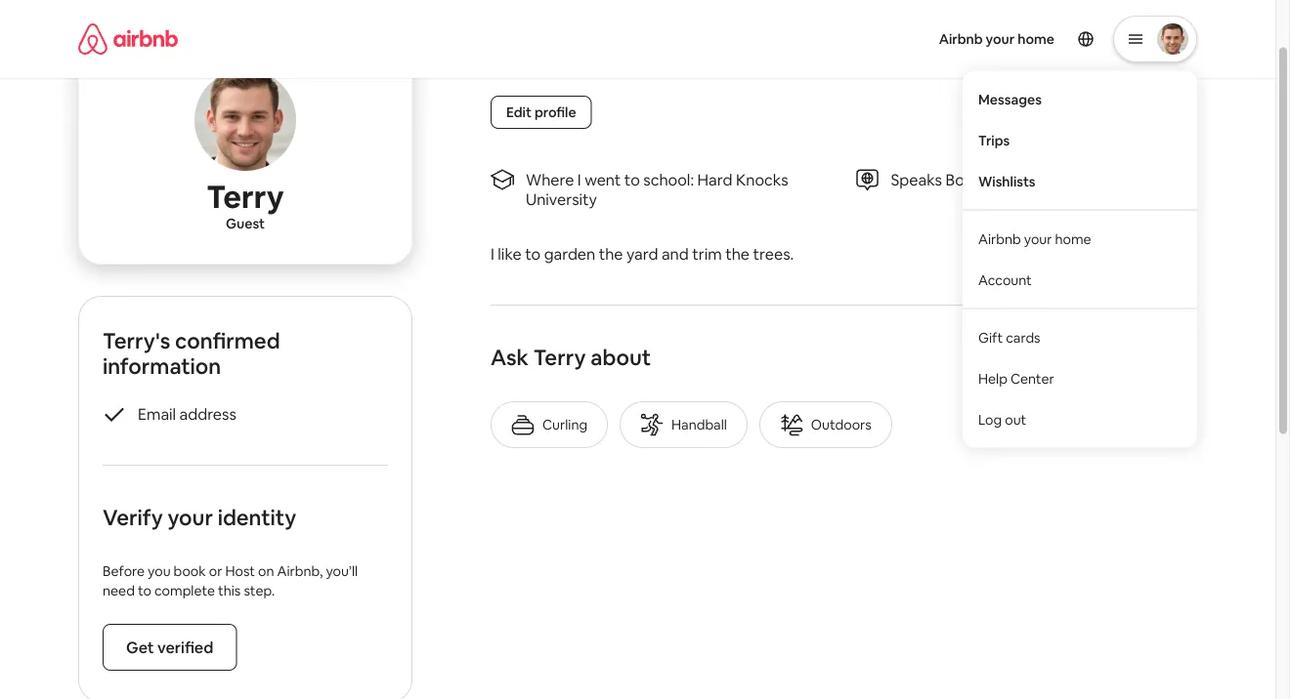 Task type: describe. For each thing, give the bounding box(es) containing it.
gift
[[978, 329, 1003, 347]]

before you book or host on airbnb, you'll need to complete this step.
[[103, 563, 358, 600]]

host
[[225, 563, 255, 580]]

handball
[[671, 416, 727, 434]]

airbnb your home for topmost the airbnb your home 'link'
[[939, 30, 1055, 48]]

curling
[[542, 416, 587, 434]]

0 horizontal spatial your
[[168, 504, 213, 531]]

information
[[103, 352, 221, 380]]

like
[[498, 244, 522, 264]]

to inside before you book or host on airbnb, you'll need to complete this step.
[[138, 582, 151, 600]]

0 vertical spatial airbnb
[[939, 30, 983, 48]]

2 the from the left
[[725, 244, 750, 264]]

your for topmost the airbnb your home 'link'
[[986, 30, 1015, 48]]

1 vertical spatial airbnb
[[978, 230, 1021, 248]]

email
[[138, 404, 176, 424]]

get verified link
[[103, 624, 237, 671]]

verified
[[157, 638, 213, 658]]

profile
[[534, 104, 576, 121]]

email address
[[138, 404, 236, 424]]

university
[[526, 189, 597, 209]]

messages
[[978, 91, 1042, 108]]

0 horizontal spatial and
[[662, 244, 689, 264]]

terry's
[[103, 327, 170, 355]]

1 vertical spatial home
[[1055, 230, 1091, 248]]

yard
[[626, 244, 658, 264]]

garden
[[544, 244, 595, 264]]

log
[[978, 411, 1002, 429]]

center
[[1010, 370, 1054, 388]]

this
[[218, 582, 241, 600]]

i inside where i went to school: hard knocks university
[[577, 170, 581, 190]]

english
[[1035, 170, 1086, 190]]

guest
[[226, 215, 265, 232]]

gift cards
[[978, 329, 1040, 347]]

trips
[[978, 132, 1010, 149]]

account link
[[963, 260, 1197, 301]]

book
[[174, 563, 206, 580]]

get verified
[[126, 638, 213, 658]]

1 the from the left
[[599, 244, 623, 264]]

to inside where i went to school: hard knocks university
[[624, 170, 640, 190]]

your for the airbnb your home 'link' to the bottom
[[1024, 230, 1052, 248]]

knocks
[[736, 170, 788, 190]]

ask
[[491, 344, 529, 371]]

hard
[[697, 170, 732, 190]]

help center link
[[963, 358, 1197, 399]]



Task type: vqa. For each thing, say whether or not it's contained in the screenshot.
Handball
yes



Task type: locate. For each thing, give the bounding box(es) containing it.
1 horizontal spatial your
[[986, 30, 1015, 48]]

the
[[599, 244, 623, 264], [725, 244, 750, 264]]

to
[[624, 170, 640, 190], [525, 244, 541, 264], [138, 582, 151, 600]]

1 vertical spatial terry
[[533, 344, 586, 371]]

step.
[[244, 582, 275, 600]]

help center
[[978, 370, 1054, 388]]

1 vertical spatial to
[[525, 244, 541, 264]]

wishlists
[[978, 173, 1036, 190]]

complete
[[154, 582, 215, 600]]

where i went to school: hard knocks university
[[526, 170, 788, 209]]

edit
[[506, 104, 532, 121]]

account
[[978, 271, 1032, 289]]

to down you
[[138, 582, 151, 600]]

on
[[258, 563, 274, 580]]

messages link
[[963, 79, 1197, 120]]

confirmed
[[175, 327, 280, 355]]

airbnb your home up account
[[978, 230, 1091, 248]]

airbnb,
[[277, 563, 323, 580]]

speaks bosnian and english
[[891, 170, 1086, 190]]

1 vertical spatial airbnb your home link
[[963, 219, 1197, 260]]

2 vertical spatial to
[[138, 582, 151, 600]]

0 horizontal spatial the
[[599, 244, 623, 264]]

terry
[[206, 176, 284, 217], [533, 344, 586, 371]]

0 vertical spatial and
[[1005, 170, 1032, 190]]

home up messages
[[1018, 30, 1055, 48]]

airbnb your home
[[939, 30, 1055, 48], [978, 230, 1091, 248]]

log out button
[[963, 399, 1197, 440]]

before
[[103, 563, 145, 580]]

airbnb your home up messages
[[939, 30, 1055, 48]]

and left 'trim'
[[662, 244, 689, 264]]

i like to garden the yard and trim the trees.
[[491, 244, 794, 264]]

0 vertical spatial i
[[577, 170, 581, 190]]

airbnb your home link
[[927, 19, 1066, 60], [963, 219, 1197, 260]]

trees.
[[753, 244, 794, 264]]

to right went
[[624, 170, 640, 190]]

terry's confirmed information
[[103, 327, 280, 380]]

profile element
[[661, 0, 1197, 448]]

1 vertical spatial airbnb your home
[[978, 230, 1091, 248]]

trim
[[692, 244, 722, 264]]

airbnb
[[939, 30, 983, 48], [978, 230, 1021, 248]]

0 vertical spatial your
[[986, 30, 1015, 48]]

bosnian
[[946, 170, 1001, 190]]

1 horizontal spatial i
[[577, 170, 581, 190]]

home
[[1018, 30, 1055, 48], [1055, 230, 1091, 248]]

edit profile button
[[491, 96, 592, 129]]

0 vertical spatial terry
[[206, 176, 284, 217]]

wishlists link
[[963, 161, 1197, 202]]

0 vertical spatial airbnb your home
[[939, 30, 1055, 48]]

terry user profile image
[[194, 69, 296, 171], [194, 69, 296, 171]]

gift cards link
[[963, 317, 1197, 358]]

ask terry about
[[491, 344, 651, 371]]

i left like
[[491, 244, 494, 264]]

airbnb your home link up messages
[[927, 19, 1066, 60]]

0 horizontal spatial i
[[491, 244, 494, 264]]

2 horizontal spatial your
[[1024, 230, 1052, 248]]

need
[[103, 582, 135, 600]]

i
[[577, 170, 581, 190], [491, 244, 494, 264]]

0 horizontal spatial terry
[[206, 176, 284, 217]]

airbnb up account
[[978, 230, 1021, 248]]

1 vertical spatial i
[[491, 244, 494, 264]]

where
[[526, 170, 574, 190]]

the right 'trim'
[[725, 244, 750, 264]]

you
[[148, 563, 171, 580]]

verify
[[103, 504, 163, 531]]

cards
[[1006, 329, 1040, 347]]

0 vertical spatial to
[[624, 170, 640, 190]]

the left yard
[[599, 244, 623, 264]]

help
[[978, 370, 1007, 388]]

1 horizontal spatial the
[[725, 244, 750, 264]]

and left english
[[1005, 170, 1032, 190]]

outdoors
[[811, 416, 872, 434]]

your up messages
[[986, 30, 1015, 48]]

1 vertical spatial your
[[1024, 230, 1052, 248]]

1 horizontal spatial to
[[525, 244, 541, 264]]

home up account link
[[1055, 230, 1091, 248]]

0 vertical spatial airbnb your home link
[[927, 19, 1066, 60]]

i left went
[[577, 170, 581, 190]]

identity
[[218, 504, 296, 531]]

your up "book"
[[168, 504, 213, 531]]

speaks
[[891, 170, 942, 190]]

verify your identity
[[103, 504, 296, 531]]

or
[[209, 563, 222, 580]]

trips link
[[963, 120, 1197, 161]]

airbnb your home for the airbnb your home 'link' to the bottom
[[978, 230, 1091, 248]]

address
[[179, 404, 236, 424]]

1 horizontal spatial and
[[1005, 170, 1032, 190]]

airbnb up messages
[[939, 30, 983, 48]]

log out
[[978, 411, 1026, 429]]

1 horizontal spatial terry
[[533, 344, 586, 371]]

0 horizontal spatial to
[[138, 582, 151, 600]]

0 vertical spatial home
[[1018, 30, 1055, 48]]

1 vertical spatial and
[[662, 244, 689, 264]]

2 horizontal spatial to
[[624, 170, 640, 190]]

terry guest
[[206, 176, 284, 232]]

2 vertical spatial your
[[168, 504, 213, 531]]

to right like
[[525, 244, 541, 264]]

and
[[1005, 170, 1032, 190], [662, 244, 689, 264]]

your
[[986, 30, 1015, 48], [1024, 230, 1052, 248], [168, 504, 213, 531]]

school:
[[643, 170, 694, 190]]

went
[[585, 170, 621, 190]]

airbnb your home link down wishlists link
[[963, 219, 1197, 260]]

get
[[126, 638, 154, 658]]

about
[[590, 344, 651, 371]]

your up account
[[1024, 230, 1052, 248]]

out
[[1005, 411, 1026, 429]]

edit profile
[[506, 104, 576, 121]]

you'll
[[326, 563, 358, 580]]



